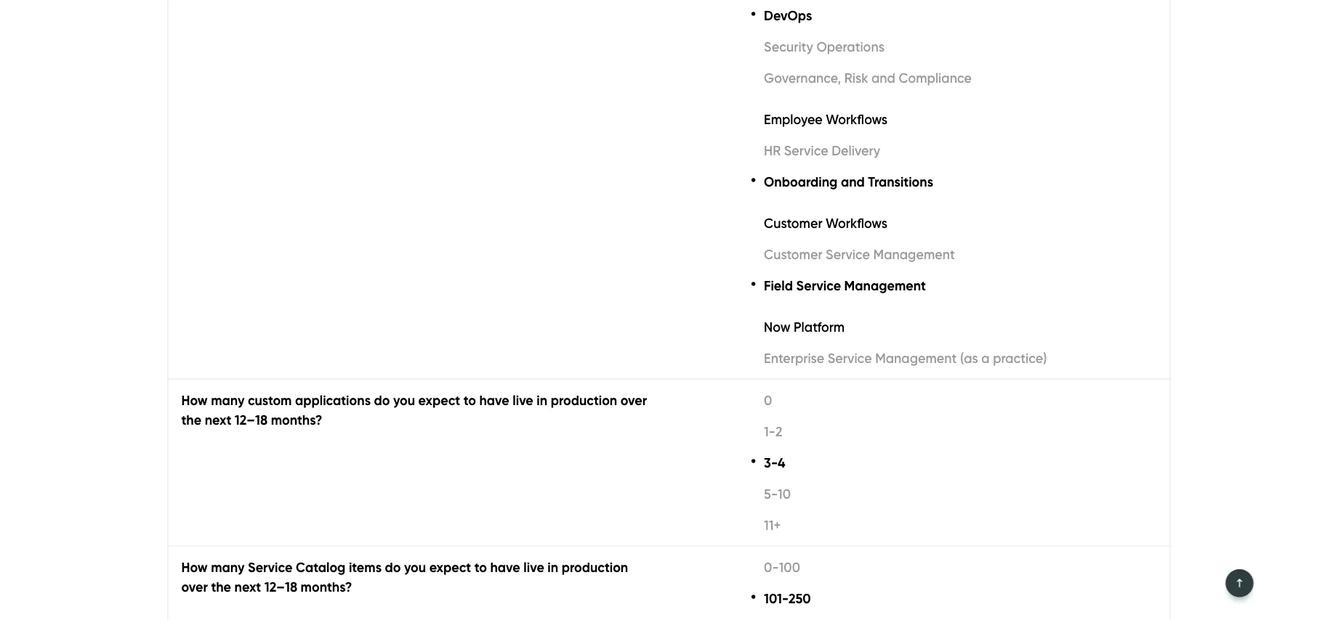 Task type: describe. For each thing, give the bounding box(es) containing it.
how many custom applications do you expect to have live in production over the next 12–18 months?
[[181, 392, 647, 428]]

onboarding and transitions
[[764, 174, 933, 190]]

250
[[789, 591, 811, 607]]

have inside "your servicenow® platform team establishes, maintains, and extends servicenow as a strategic business platform in your organization. the strongest servicenow platform teams have the right number of people with the skills to support the now platform®."
[[1110, 366, 1139, 382]]

establishes,
[[828, 347, 897, 363]]

how for how many service catalog items do you expect to have live in production over the next 12–18 months?
[[181, 560, 208, 576]]

security operations
[[764, 38, 885, 54]]

5-10
[[764, 486, 791, 502]]

your for team
[[1106, 425, 1132, 441]]

customer for customer workflows
[[764, 215, 823, 231]]

do inside how many service catalog items do you expect to have live in production over the next 12–18 months?
[[385, 560, 401, 576]]

operations
[[817, 38, 885, 54]]

your
[[626, 347, 651, 363]]

customer success center
[[138, 40, 345, 62]]

1 horizontal spatial platform
[[739, 347, 789, 363]]

do inside how many custom applications do you expect to have live in production over the next 12–18 months?
[[374, 392, 390, 408]]

use
[[626, 425, 647, 441]]

employee workflows
[[764, 111, 888, 127]]

expect inside how many custom applications do you expect to have live in production over the next 12–18 months?
[[418, 392, 460, 408]]

business
[[626, 366, 676, 382]]

governance,
[[764, 70, 841, 86]]

with
[[735, 386, 760, 402]]

how many service catalog items do you expect to have live in production over the next 12–18 months?
[[181, 560, 628, 595]]

over inside how many service catalog items do you expect to have live in production over the next 12–18 months?
[[181, 579, 208, 595]]

you inside use the platform team estimator to find out how many people you need to build your team and get a shareable estimate report.
[[998, 425, 1020, 441]]

extends
[[992, 347, 1039, 363]]

people inside "your servicenow® platform team establishes, maintains, and extends servicenow as a strategic business platform in your organization. the strongest servicenow platform teams have the right number of people with the skills to support the now platform®."
[[690, 386, 732, 402]]

estimate
[[724, 445, 776, 461]]

next inside how many service catalog items do you expect to have live in production over the next 12–18 months?
[[234, 579, 261, 595]]

you inside how many custom applications do you expect to have live in production over the next 12–18 months?
[[393, 392, 415, 408]]

and down delivery
[[841, 174, 865, 190]]

and right the "risk"
[[872, 70, 896, 86]]

customer workflows
[[764, 215, 888, 231]]

of
[[675, 386, 686, 402]]

management for enterprise service management (as a practice)
[[875, 350, 957, 366]]

and inside use the platform team estimator to find out how many people you need to build your team and get a shareable estimate report.
[[1170, 425, 1194, 441]]

report.
[[780, 445, 819, 461]]

in inside how many service catalog items do you expect to have live in production over the next 12–18 months?
[[548, 560, 558, 576]]

101-
[[764, 591, 789, 607]]

security
[[764, 38, 813, 54]]

3-
[[764, 455, 778, 471]]

have inside how many custom applications do you expect to have live in production over the next 12–18 months?
[[479, 392, 509, 408]]

months? inside how many custom applications do you expect to have live in production over the next 12–18 months?
[[271, 412, 322, 428]]

to inside "your servicenow® platform team establishes, maintains, and extends servicenow as a strategic business platform in your organization. the strongest servicenow platform teams have the right number of people with the skills to support the now platform®."
[[816, 386, 829, 402]]

Search across ServiceNow text field
[[880, 35, 1130, 66]]

find
[[839, 425, 861, 441]]

customer for customer service management
[[764, 246, 823, 262]]

skills
[[787, 386, 813, 402]]

months? inside how many service catalog items do you expect to have live in production over the next 12–18 months?
[[301, 579, 352, 595]]

estimator inside use the platform team estimator to find out how many people you need to build your team and get a shareable estimate report.
[[764, 425, 820, 441]]

practice)
[[993, 350, 1047, 366]]

platform inside use the platform team estimator to find out how many people you need to build your team and get a shareable estimate report.
[[674, 425, 724, 441]]

4
[[778, 455, 785, 471]]

many for how many service catalog items do you expect to have live in production over the next 12–18 months?
[[211, 560, 245, 576]]

workflows for employee workflows
[[826, 111, 888, 127]]

live inside how many custom applications do you expect to have live in production over the next 12–18 months?
[[513, 392, 533, 408]]

11+
[[764, 517, 781, 533]]

custom
[[248, 392, 292, 408]]

5-
[[764, 486, 778, 502]]

how for how many custom applications do you expect to have live in production over the next 12–18 months?
[[181, 392, 208, 408]]

teams
[[1069, 366, 1107, 382]]

expect inside how many service catalog items do you expect to have live in production over the next 12–18 months?
[[429, 560, 471, 576]]

service for field
[[796, 278, 841, 294]]

the inside how many service catalog items do you expect to have live in production over the next 12–18 months?
[[211, 579, 231, 595]]

build
[[1073, 425, 1103, 441]]

many inside use the platform team estimator to find out how many people you need to build your team and get a shareable estimate report.
[[916, 425, 949, 441]]

the inside use the platform team estimator to find out how many people you need to build your team and get a shareable estimate report.
[[651, 425, 671, 441]]

center
[[289, 40, 345, 62]]

estimator inside servicenow platform team estimator
[[754, 256, 958, 314]]

12–18 inside how many custom applications do you expect to have live in production over the next 12–18 months?
[[235, 412, 268, 428]]

team inside use the platform team estimator to find out how many people you need to build your team and get a shareable estimate report.
[[1135, 425, 1166, 441]]

use the platform team estimator to find out how many people you need to build your team and get a shareable estimate report.
[[626, 425, 1194, 461]]

number
[[626, 386, 671, 402]]

service inside how many service catalog items do you expect to have live in production over the next 12–18 months?
[[248, 560, 293, 576]]

2 horizontal spatial servicenow
[[1043, 347, 1113, 363]]

0-
[[764, 560, 779, 576]]

your for organization.
[[747, 366, 772, 382]]

in inside "your servicenow® platform team establishes, maintains, and extends servicenow as a strategic business platform in your organization. the strongest servicenow platform teams have the right number of people with the skills to support the now platform®."
[[733, 366, 743, 382]]

catalog
[[296, 560, 346, 576]]

right
[[1166, 366, 1193, 382]]

customer for customer success center
[[138, 40, 216, 62]]

2
[[776, 424, 783, 440]]

team inside "your servicenow® platform team establishes, maintains, and extends servicenow as a strategic business platform in your organization. the strongest servicenow platform teams have the right number of people with the skills to support the now platform®."
[[793, 347, 824, 363]]

to inside how many service catalog items do you expect to have live in production over the next 12–18 months?
[[474, 560, 487, 576]]

over inside how many custom applications do you expect to have live in production over the next 12–18 months?
[[621, 392, 647, 408]]

the inside how many custom applications do you expect to have live in production over the next 12–18 months?
[[181, 412, 201, 428]]

leading practices link
[[143, 79, 250, 119]]

field service management
[[764, 278, 926, 294]]

strategic
[[1145, 347, 1198, 363]]

compliance
[[899, 70, 972, 86]]



Task type: locate. For each thing, give the bounding box(es) containing it.
12–18
[[235, 412, 268, 428], [264, 579, 297, 595]]

platform inside servicenow platform team estimator
[[890, 196, 1073, 254]]

0 vertical spatial how
[[181, 392, 208, 408]]

your inside "your servicenow® platform team establishes, maintains, and extends servicenow as a strategic business platform in your organization. the strongest servicenow platform teams have the right number of people with the skills to support the now platform®."
[[747, 366, 772, 382]]

a right get
[[649, 445, 658, 461]]

onboarding
[[764, 174, 838, 190]]

service left catalog
[[248, 560, 293, 576]]

0 horizontal spatial next
[[205, 412, 231, 428]]

your inside use the platform team estimator to find out how many people you need to build your team and get a shareable estimate report.
[[1106, 425, 1132, 441]]

2 horizontal spatial a
[[1134, 347, 1142, 363]]

items
[[349, 560, 382, 576]]

hr
[[764, 142, 781, 158]]

2 vertical spatial servicenow
[[941, 366, 1012, 382]]

workflows for customer workflows
[[826, 215, 888, 231]]

practices
[[195, 90, 250, 106]]

0 vertical spatial 12–18
[[235, 412, 268, 428]]

0 vertical spatial management
[[873, 246, 955, 262]]

devops
[[764, 7, 812, 23]]

1 horizontal spatial now
[[905, 386, 932, 402]]

to inside how many custom applications do you expect to have live in production over the next 12–18 months?
[[464, 392, 476, 408]]

you
[[393, 392, 415, 408], [998, 425, 1020, 441], [404, 560, 426, 576]]

and inside "your servicenow® platform team establishes, maintains, and extends servicenow as a strategic business platform in your organization. the strongest servicenow platform teams have the right number of people with the skills to support the now platform®."
[[964, 347, 988, 363]]

0 vertical spatial expect
[[418, 392, 460, 408]]

0 horizontal spatial a
[[649, 445, 658, 461]]

team right the build
[[1135, 425, 1166, 441]]

months? down catalog
[[301, 579, 352, 595]]

applications
[[295, 392, 371, 408]]

0
[[764, 392, 772, 408]]

organization.
[[776, 366, 854, 382]]

1 vertical spatial people
[[953, 425, 995, 441]]

customer up leading
[[138, 40, 216, 62]]

platform down servicenow®
[[679, 366, 730, 382]]

2 how from the top
[[181, 560, 208, 576]]

months? down custom
[[271, 412, 322, 428]]

1 vertical spatial customer
[[764, 215, 823, 231]]

0 vertical spatial servicenow
[[626, 196, 878, 254]]

10
[[778, 486, 791, 502]]

now inside "your servicenow® platform team establishes, maintains, and extends servicenow as a strategic business platform in your organization. the strongest servicenow platform teams have the right number of people with the skills to support the now platform®."
[[905, 386, 932, 402]]

customer up field
[[764, 246, 823, 262]]

1 vertical spatial team
[[727, 425, 760, 441]]

0 vertical spatial people
[[690, 386, 732, 402]]

0 vertical spatial over
[[621, 392, 647, 408]]

1 horizontal spatial over
[[621, 392, 647, 408]]

team up estimate
[[727, 425, 760, 441]]

over
[[621, 392, 647, 408], [181, 579, 208, 595]]

customer success center link
[[29, 40, 349, 62]]

12–18 down custom
[[235, 412, 268, 428]]

expect
[[418, 392, 460, 408], [429, 560, 471, 576]]

servicenow up teams
[[1043, 347, 1113, 363]]

leading practices
[[143, 90, 250, 106]]

team inside use the platform team estimator to find out how many people you need to build your team and get a shareable estimate report.
[[727, 425, 760, 441]]

platform®.
[[935, 386, 999, 402]]

1-
[[764, 424, 776, 440]]

workflows up customer service management
[[826, 215, 888, 231]]

0 vertical spatial in
[[733, 366, 743, 382]]

now platform
[[764, 319, 845, 335]]

months?
[[271, 412, 322, 428], [301, 579, 352, 595]]

do right 'items'
[[385, 560, 401, 576]]

2 vertical spatial have
[[490, 560, 520, 576]]

platform up with
[[739, 347, 789, 363]]

shareable
[[661, 445, 721, 461]]

platform for servicenow platform team estimator
[[890, 196, 1073, 254]]

101-250
[[764, 591, 811, 607]]

success
[[221, 40, 285, 62]]

now down strongest
[[905, 386, 932, 402]]

workflows up delivery
[[826, 111, 888, 127]]

you right 'items'
[[404, 560, 426, 576]]

production inside how many custom applications do you expect to have live in production over the next 12–18 months?
[[551, 392, 617, 408]]

1 how from the top
[[181, 392, 208, 408]]

how
[[888, 425, 913, 441]]

0 vertical spatial team
[[793, 347, 824, 363]]

many inside how many service catalog items do you expect to have live in production over the next 12–18 months?
[[211, 560, 245, 576]]

next
[[205, 412, 231, 428], [234, 579, 261, 595]]

1 horizontal spatial team
[[1135, 425, 1166, 441]]

leading
[[143, 90, 192, 106]]

0 vertical spatial do
[[374, 392, 390, 408]]

have inside how many service catalog items do you expect to have live in production over the next 12–18 months?
[[490, 560, 520, 576]]

service for enterprise
[[828, 350, 872, 366]]

1 vertical spatial how
[[181, 560, 208, 576]]

how inside how many service catalog items do you expect to have live in production over the next 12–18 months?
[[181, 560, 208, 576]]

a inside "your servicenow® platform team establishes, maintains, and extends servicenow as a strategic business platform in your organization. the strongest servicenow platform teams have the right number of people with the skills to support the now platform®."
[[1134, 347, 1142, 363]]

maintains,
[[900, 347, 961, 363]]

service
[[784, 142, 828, 158], [826, 246, 870, 262], [796, 278, 841, 294], [828, 350, 872, 366], [248, 560, 293, 576]]

2 vertical spatial customer
[[764, 246, 823, 262]]

0 horizontal spatial now
[[764, 319, 791, 335]]

the
[[857, 366, 879, 382]]

risk
[[845, 70, 868, 86]]

estimator up now platform
[[754, 256, 958, 314]]

transitions
[[868, 174, 933, 190]]

1 vertical spatial many
[[916, 425, 949, 441]]

1 horizontal spatial next
[[234, 579, 261, 595]]

production inside how many service catalog items do you expect to have live in production over the next 12–18 months?
[[562, 560, 628, 576]]

get
[[626, 445, 646, 461]]

1 vertical spatial team
[[1135, 425, 1166, 441]]

0 vertical spatial platform
[[890, 196, 1073, 254]]

enterprise service management (as a practice)
[[764, 350, 1047, 366]]

1 vertical spatial management
[[844, 278, 926, 294]]

platform for now platform
[[794, 319, 845, 335]]

estimator
[[754, 256, 958, 314], [764, 425, 820, 441]]

management for customer service management
[[873, 246, 955, 262]]

delivery
[[832, 142, 880, 158]]

0 horizontal spatial people
[[690, 386, 732, 402]]

management for field service management
[[844, 278, 926, 294]]

2 workflows from the top
[[826, 215, 888, 231]]

1 vertical spatial now
[[905, 386, 932, 402]]

1 vertical spatial servicenow
[[1043, 347, 1113, 363]]

1 vertical spatial have
[[479, 392, 509, 408]]

servicenow down the onboarding
[[626, 196, 878, 254]]

need
[[1023, 425, 1054, 441]]

team inside servicenow platform team estimator
[[626, 256, 742, 314]]

employee
[[764, 111, 823, 127]]

and left extends
[[964, 347, 988, 363]]

service up the
[[828, 350, 872, 366]]

1 vertical spatial next
[[234, 579, 261, 595]]

1 horizontal spatial your
[[1106, 425, 1132, 441]]

0 horizontal spatial servicenow
[[626, 196, 878, 254]]

platform down practice) in the right of the page
[[1015, 366, 1066, 382]]

live inside how many service catalog items do you expect to have live in production over the next 12–18 months?
[[524, 560, 544, 576]]

3-4
[[764, 455, 785, 471]]

people
[[690, 386, 732, 402], [953, 425, 995, 441]]

strongest
[[882, 366, 938, 382]]

0 vertical spatial next
[[205, 412, 231, 428]]

0 vertical spatial customer
[[138, 40, 216, 62]]

customer service management
[[764, 246, 955, 262]]

0 vertical spatial months?
[[271, 412, 322, 428]]

next inside how many custom applications do you expect to have live in production over the next 12–18 months?
[[205, 412, 231, 428]]

servicenow
[[626, 196, 878, 254], [1043, 347, 1113, 363], [941, 366, 1012, 382]]

1 vertical spatial 12–18
[[264, 579, 297, 595]]

management
[[873, 246, 955, 262], [844, 278, 926, 294], [875, 350, 957, 366]]

12–18 inside how many service catalog items do you expect to have live in production over the next 12–18 months?
[[264, 579, 297, 595]]

1 vertical spatial you
[[998, 425, 1020, 441]]

a inside use the platform team estimator to find out how many people you need to build your team and get a shareable estimate report.
[[649, 445, 658, 461]]

you left need at the bottom of the page
[[998, 425, 1020, 441]]

1 vertical spatial your
[[1106, 425, 1132, 441]]

2 vertical spatial in
[[548, 560, 558, 576]]

your
[[747, 366, 772, 382], [1106, 425, 1132, 441]]

12–18 down catalog
[[264, 579, 297, 595]]

2 vertical spatial many
[[211, 560, 245, 576]]

service up the onboarding
[[784, 142, 828, 158]]

100
[[779, 560, 800, 576]]

team up servicenow®
[[626, 256, 742, 314]]

1 vertical spatial workflows
[[826, 215, 888, 231]]

1 vertical spatial estimator
[[764, 425, 820, 441]]

now up enterprise
[[764, 319, 791, 335]]

0 horizontal spatial over
[[181, 579, 208, 595]]

0 vertical spatial live
[[513, 392, 533, 408]]

0 vertical spatial have
[[1110, 366, 1139, 382]]

people down platform®.
[[953, 425, 995, 441]]

your servicenow® platform team establishes, maintains, and extends servicenow as a strategic business platform in your organization. the strongest servicenow platform teams have the right number of people with the skills to support the now platform®.
[[626, 347, 1198, 402]]

1 vertical spatial months?
[[301, 579, 352, 595]]

a right (as
[[982, 350, 990, 366]]

service right field
[[796, 278, 841, 294]]

1 vertical spatial in
[[537, 392, 547, 408]]

people inside use the platform team estimator to find out how many people you need to build your team and get a shareable estimate report.
[[953, 425, 995, 441]]

out
[[864, 425, 885, 441]]

1 horizontal spatial platform
[[794, 319, 845, 335]]

2 horizontal spatial platform
[[1015, 366, 1066, 382]]

service for hr
[[784, 142, 828, 158]]

in
[[733, 366, 743, 382], [537, 392, 547, 408], [548, 560, 558, 576]]

0 vertical spatial estimator
[[754, 256, 958, 314]]

team
[[793, 347, 824, 363], [1135, 425, 1166, 441]]

customer
[[138, 40, 216, 62], [764, 215, 823, 231], [764, 246, 823, 262]]

1 vertical spatial do
[[385, 560, 401, 576]]

the
[[1143, 366, 1163, 382], [764, 386, 784, 402], [882, 386, 902, 402], [181, 412, 201, 428], [651, 425, 671, 441], [211, 579, 231, 595]]

0 horizontal spatial team
[[793, 347, 824, 363]]

2 vertical spatial management
[[875, 350, 957, 366]]

support
[[832, 386, 879, 402]]

servicenow inside servicenow platform team estimator
[[626, 196, 878, 254]]

field
[[764, 278, 793, 294]]

many for how many custom applications do you expect to have live in production over the next 12–18 months?
[[211, 392, 245, 408]]

0 vertical spatial workflows
[[826, 111, 888, 127]]

0 vertical spatial now
[[764, 319, 791, 335]]

you inside how many service catalog items do you expect to have live in production over the next 12–18 months?
[[404, 560, 426, 576]]

your right the build
[[1106, 425, 1132, 441]]

your up with
[[747, 366, 772, 382]]

0 vertical spatial many
[[211, 392, 245, 408]]

1 horizontal spatial servicenow
[[941, 366, 1012, 382]]

1 vertical spatial over
[[181, 579, 208, 595]]

platform
[[890, 196, 1073, 254], [794, 319, 845, 335], [674, 425, 724, 441]]

a right as
[[1134, 347, 1142, 363]]

0 horizontal spatial your
[[747, 366, 772, 382]]

team
[[626, 256, 742, 314], [727, 425, 760, 441]]

how
[[181, 392, 208, 408], [181, 560, 208, 576]]

and down right
[[1170, 425, 1194, 441]]

people right of
[[690, 386, 732, 402]]

0 vertical spatial production
[[551, 392, 617, 408]]

service up the field service management
[[826, 246, 870, 262]]

many
[[211, 392, 245, 408], [916, 425, 949, 441], [211, 560, 245, 576]]

do
[[374, 392, 390, 408], [385, 560, 401, 576]]

1 workflows from the top
[[826, 111, 888, 127]]

many inside how many custom applications do you expect to have live in production over the next 12–18 months?
[[211, 392, 245, 408]]

1-2
[[764, 424, 783, 440]]

0 horizontal spatial platform
[[674, 425, 724, 441]]

in inside how many custom applications do you expect to have live in production over the next 12–18 months?
[[537, 392, 547, 408]]

servicenow down (as
[[941, 366, 1012, 382]]

you right applications
[[393, 392, 415, 408]]

customer down the onboarding
[[764, 215, 823, 231]]

0 vertical spatial you
[[393, 392, 415, 408]]

(as
[[960, 350, 978, 366]]

governance, risk and compliance
[[764, 70, 972, 86]]

0 vertical spatial team
[[626, 256, 742, 314]]

1 vertical spatial expect
[[429, 560, 471, 576]]

servicenow®
[[655, 347, 735, 363]]

service for customer
[[826, 246, 870, 262]]

hr service delivery
[[764, 142, 880, 158]]

0 horizontal spatial platform
[[679, 366, 730, 382]]

estimator up report. on the bottom
[[764, 425, 820, 441]]

a
[[1134, 347, 1142, 363], [982, 350, 990, 366], [649, 445, 658, 461]]

1 horizontal spatial a
[[982, 350, 990, 366]]

1 vertical spatial production
[[562, 560, 628, 576]]

team up organization.
[[793, 347, 824, 363]]

servicenow platform team estimator
[[626, 196, 1073, 314]]

2 vertical spatial you
[[404, 560, 426, 576]]

1 horizontal spatial people
[[953, 425, 995, 441]]

enterprise
[[764, 350, 824, 366]]

1 vertical spatial platform
[[794, 319, 845, 335]]

1 vertical spatial live
[[524, 560, 544, 576]]

2 vertical spatial platform
[[674, 425, 724, 441]]

as
[[1116, 347, 1130, 363]]

0-100
[[764, 560, 800, 576]]

now
[[764, 319, 791, 335], [905, 386, 932, 402]]

do right applications
[[374, 392, 390, 408]]

have
[[1110, 366, 1139, 382], [479, 392, 509, 408], [490, 560, 520, 576]]

how inside how many custom applications do you expect to have live in production over the next 12–18 months?
[[181, 392, 208, 408]]

0 vertical spatial your
[[747, 366, 772, 382]]

2 horizontal spatial platform
[[890, 196, 1073, 254]]



Task type: vqa. For each thing, say whether or not it's contained in the screenshot.
"with"
yes



